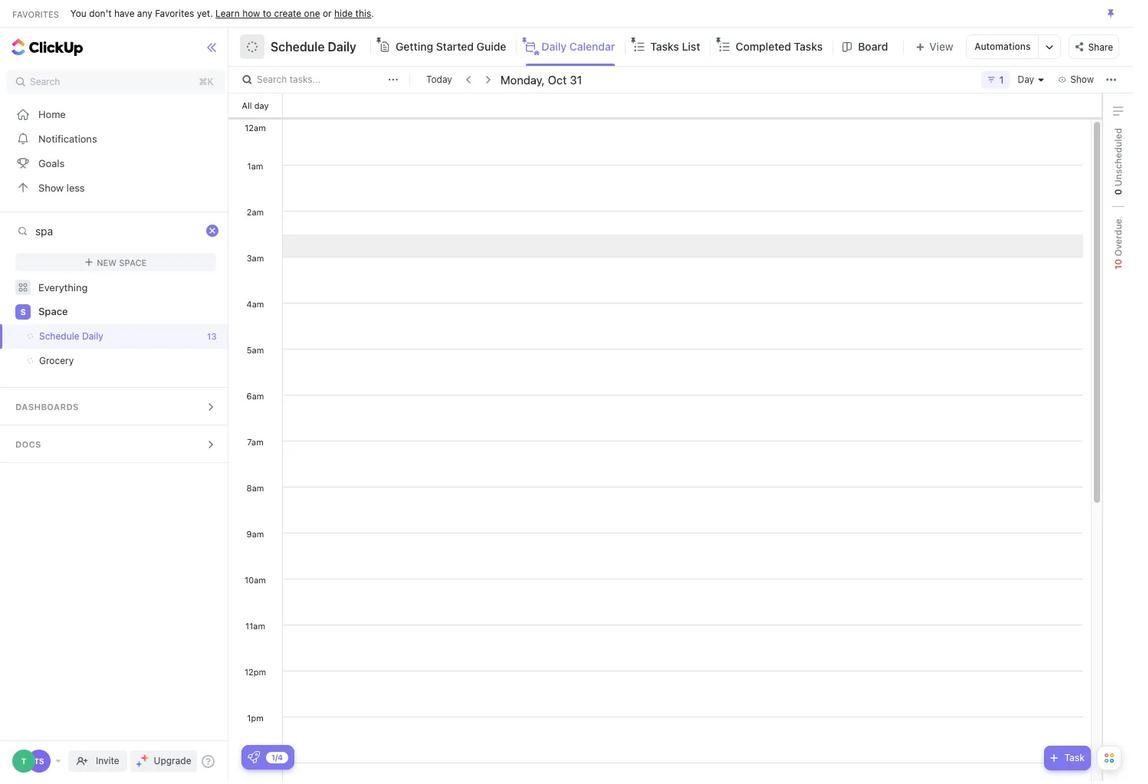Task type: locate. For each thing, give the bounding box(es) containing it.
4am
[[247, 299, 264, 309]]

tasks
[[650, 40, 679, 53], [794, 40, 823, 53]]

tasks right completed
[[794, 40, 823, 53]]

today button
[[423, 72, 455, 87]]

unscheduled
[[1112, 128, 1124, 189]]

completed tasks
[[736, 40, 823, 53]]

automations button
[[967, 35, 1039, 58]]

getting started guide
[[396, 40, 506, 53]]

oct
[[548, 72, 567, 86]]

schedule inside "sidebar" navigation
[[39, 330, 79, 342]]

Search tasks... text field
[[257, 69, 384, 90]]

daily down hide
[[328, 40, 357, 54]]

search up home
[[30, 76, 60, 87]]

favorites right any
[[155, 7, 194, 19]]

daily up grocery link
[[82, 330, 103, 342]]

new
[[97, 257, 117, 267]]

grocery
[[39, 355, 74, 367]]

upgrade
[[154, 755, 191, 767]]

schedule
[[271, 40, 325, 54], [39, 330, 79, 342]]

1 horizontal spatial daily
[[328, 40, 357, 54]]

share button
[[1069, 35, 1120, 59]]

notifications
[[38, 132, 97, 145]]

dashboards
[[15, 402, 79, 412]]

0 horizontal spatial search
[[30, 76, 60, 87]]

daily inside button
[[328, 40, 357, 54]]

tasks left list at the right of page
[[650, 40, 679, 53]]

0
[[1112, 189, 1124, 195]]

10
[[1112, 259, 1124, 270]]

show down share button
[[1071, 74, 1094, 85]]

6am
[[247, 391, 264, 401]]

completed
[[736, 40, 791, 53]]

schedule daily
[[271, 40, 357, 54], [39, 330, 103, 342]]

3am
[[247, 253, 264, 263]]

1 tasks from the left
[[650, 40, 679, 53]]

1 horizontal spatial show
[[1071, 74, 1094, 85]]

everything
[[38, 281, 88, 293]]

schedule daily inside button
[[271, 40, 357, 54]]

search up day
[[257, 74, 287, 85]]

yet.
[[197, 7, 213, 19]]

⌘k
[[199, 76, 214, 87]]

share
[[1088, 41, 1113, 53]]

9am
[[247, 529, 264, 539]]

docs
[[15, 439, 41, 449]]

schedule up grocery
[[39, 330, 79, 342]]

1 vertical spatial show
[[38, 181, 64, 194]]

daily up oct
[[542, 40, 567, 53]]

or
[[323, 7, 332, 19]]

0 horizontal spatial space
[[38, 305, 68, 318]]

2pm
[[246, 759, 264, 769]]

ts
[[34, 757, 44, 766]]

calendar
[[570, 40, 615, 53]]

0 horizontal spatial tasks
[[650, 40, 679, 53]]

0 vertical spatial space
[[119, 257, 147, 267]]

upgrade link
[[130, 751, 197, 772]]

schedule daily up tasks...
[[271, 40, 357, 54]]

0 horizontal spatial schedule daily
[[39, 330, 103, 342]]

tasks...
[[290, 74, 321, 85]]

grocery link
[[0, 349, 201, 373]]

schedule up tasks...
[[271, 40, 325, 54]]

schedule daily button
[[265, 30, 357, 64]]

show inside dropdown button
[[1071, 74, 1094, 85]]

0 horizontal spatial daily
[[82, 330, 103, 342]]

1 vertical spatial schedule daily
[[39, 330, 103, 342]]

automations
[[975, 41, 1031, 52]]

1 horizontal spatial schedule
[[271, 40, 325, 54]]

1 vertical spatial schedule
[[39, 330, 79, 342]]

you don't have any favorites yet. learn how to create one or hide this .
[[70, 7, 374, 19]]

favorites
[[155, 7, 194, 19], [12, 9, 59, 19]]

getting started guide link
[[396, 28, 513, 66]]

2 horizontal spatial daily
[[542, 40, 567, 53]]

1 horizontal spatial favorites
[[155, 7, 194, 19]]

1 horizontal spatial search
[[257, 74, 287, 85]]

less
[[66, 181, 85, 194]]

space down everything
[[38, 305, 68, 318]]

0 vertical spatial schedule
[[271, 40, 325, 54]]

tasks list
[[650, 40, 700, 53]]

sidebar navigation
[[0, 28, 232, 781]]

1 horizontal spatial space
[[119, 257, 147, 267]]

1 horizontal spatial tasks
[[794, 40, 823, 53]]

show inside "sidebar" navigation
[[38, 181, 64, 194]]

1 horizontal spatial schedule daily
[[271, 40, 357, 54]]

schedule daily up grocery
[[39, 330, 103, 342]]

list
[[682, 40, 700, 53]]

search inside "sidebar" navigation
[[30, 76, 60, 87]]

monday, oct 31
[[501, 72, 582, 86]]

0 horizontal spatial schedule
[[39, 330, 79, 342]]

hide
[[334, 7, 353, 19]]

tasks inside completed tasks link
[[794, 40, 823, 53]]

0 vertical spatial schedule daily
[[271, 40, 357, 54]]

day
[[1018, 74, 1035, 85]]

0 horizontal spatial show
[[38, 181, 64, 194]]

1pm
[[247, 713, 264, 723]]

space
[[119, 257, 147, 267], [38, 305, 68, 318]]

today
[[426, 74, 452, 85]]

show down goals
[[38, 181, 64, 194]]

all
[[242, 100, 252, 110]]

daily
[[328, 40, 357, 54], [542, 40, 567, 53], [82, 330, 103, 342]]

2 tasks from the left
[[794, 40, 823, 53]]

guide
[[477, 40, 506, 53]]

Filter Lists, Docs, & Folders text field
[[35, 219, 203, 242]]

show for show
[[1071, 74, 1094, 85]]

notifications link
[[0, 127, 232, 151]]

board
[[858, 40, 888, 53]]

show for show less
[[38, 181, 64, 194]]

goals link
[[0, 151, 232, 176]]

have
[[114, 7, 135, 19]]

show
[[1071, 74, 1094, 85], [38, 181, 64, 194]]

1 vertical spatial space
[[38, 305, 68, 318]]

space right new
[[119, 257, 147, 267]]

0 vertical spatial show
[[1071, 74, 1094, 85]]

favorites left you on the left top of the page
[[12, 9, 59, 19]]

13
[[207, 331, 217, 341]]

8am
[[247, 483, 264, 493]]

any
[[137, 7, 152, 19]]

learn
[[216, 7, 240, 19]]



Task type: vqa. For each thing, say whether or not it's contained in the screenshot.
No lists icon. at the right of the page
no



Task type: describe. For each thing, give the bounding box(es) containing it.
view button
[[904, 37, 958, 56]]

31
[[570, 72, 582, 86]]

spaces
[[15, 226, 51, 236]]

day button
[[1013, 71, 1051, 89]]

one
[[304, 7, 320, 19]]

monday,
[[501, 72, 545, 86]]

all day
[[242, 100, 269, 110]]

1 button
[[981, 71, 1010, 89]]

daily inside "sidebar" navigation
[[82, 330, 103, 342]]

this
[[355, 7, 371, 19]]

clear search image
[[207, 225, 218, 236]]

completed tasks link
[[736, 28, 829, 66]]

daily calendar
[[542, 40, 615, 53]]

schedule inside button
[[271, 40, 325, 54]]

t
[[21, 757, 26, 766]]

schedule daily link
[[0, 324, 201, 349]]

.
[[371, 7, 374, 19]]

1am
[[247, 161, 263, 171]]

getting
[[396, 40, 433, 53]]

12pm
[[244, 667, 266, 677]]

overdue
[[1112, 219, 1124, 259]]

new space
[[97, 257, 147, 267]]

12am
[[245, 123, 266, 133]]

10am
[[245, 575, 266, 585]]

schedule daily inside "sidebar" navigation
[[39, 330, 103, 342]]

1
[[1000, 73, 1004, 85]]

tasks list link
[[650, 28, 707, 66]]

home
[[38, 108, 66, 120]]

how
[[242, 7, 260, 19]]

home link
[[0, 102, 232, 127]]

space link
[[38, 300, 218, 324]]

11am
[[245, 621, 265, 631]]

sparkle svg 1 image
[[141, 755, 148, 762]]

onboarding checklist button image
[[248, 751, 260, 764]]

search for search tasks...
[[257, 74, 287, 85]]

7am
[[247, 437, 264, 447]]

day
[[254, 100, 269, 110]]

0 horizontal spatial favorites
[[12, 9, 59, 19]]

1/4
[[271, 753, 283, 762]]

5am
[[247, 345, 264, 355]]

everything link
[[0, 275, 232, 300]]

board link
[[858, 28, 894, 66]]

goals
[[38, 157, 65, 169]]

task
[[1065, 752, 1085, 764]]

to
[[263, 7, 272, 19]]

view
[[930, 40, 954, 53]]

2am
[[247, 207, 264, 217]]

daily calendar link
[[542, 28, 621, 66]]

learn how to create one link
[[216, 7, 320, 19]]

sparkle svg 2 image
[[136, 761, 142, 767]]

don't
[[89, 7, 112, 19]]

create
[[274, 7, 302, 19]]

onboarding checklist button element
[[248, 751, 260, 764]]

tasks inside tasks list link
[[650, 40, 679, 53]]

search tasks...
[[257, 74, 321, 85]]

you
[[70, 7, 86, 19]]

show button
[[1054, 71, 1099, 89]]

show less
[[38, 181, 85, 194]]

started
[[436, 40, 474, 53]]

hide this link
[[334, 7, 371, 19]]

search for search
[[30, 76, 60, 87]]



